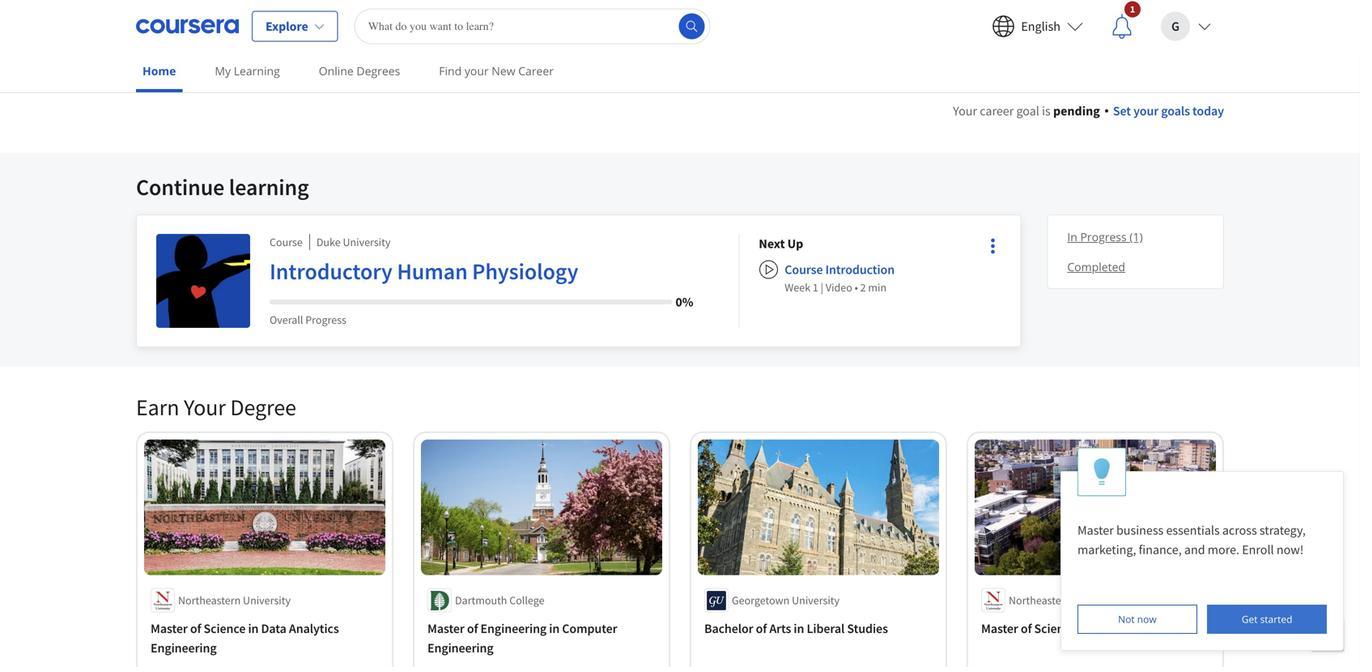Task type: describe. For each thing, give the bounding box(es) containing it.
learning
[[234, 63, 280, 79]]

coursera image
[[136, 13, 239, 39]]

1 inside course introduction week 1 | video • 2 min
[[813, 280, 818, 295]]

information
[[1092, 621, 1157, 637]]

in for liberal
[[794, 621, 804, 637]]

in progress (1) link
[[1061, 222, 1210, 252]]

science for data
[[204, 621, 246, 637]]

goals
[[1161, 103, 1190, 119]]

dartmouth
[[455, 593, 507, 608]]

enroll
[[1242, 542, 1274, 558]]

georgetown university
[[732, 593, 840, 608]]

master for master business essentials across strategy, marketing, finance, and more. enroll now!
[[1077, 522, 1114, 538]]

home link
[[136, 53, 182, 92]]

more.
[[1208, 542, 1239, 558]]

human
[[397, 257, 468, 285]]

is
[[1042, 103, 1051, 119]]

set
[[1113, 103, 1131, 119]]

today
[[1192, 103, 1224, 119]]

university for master of science in data analytics engineering
[[243, 593, 291, 608]]

master for master of science in information systems
[[981, 621, 1018, 637]]

bachelor of arts in liberal studies
[[704, 621, 888, 637]]

introductory human physiology link
[[270, 257, 693, 292]]

computer
[[562, 621, 617, 637]]

northeastern university for data
[[178, 593, 291, 608]]

systems
[[1160, 621, 1206, 637]]

northeastern university for information
[[1009, 593, 1121, 608]]

video
[[826, 280, 852, 295]]

get
[[1242, 612, 1258, 626]]

now
[[1137, 612, 1157, 626]]

introduction
[[825, 261, 895, 278]]

engineering inside "master of science in data analytics engineering"
[[151, 640, 217, 656]]

started
[[1260, 612, 1292, 626]]

science for information
[[1034, 621, 1076, 637]]

master of science in information systems
[[981, 621, 1206, 637]]

1 button
[[1096, 0, 1148, 52]]

2
[[860, 280, 866, 295]]

set your goals today button
[[1105, 101, 1224, 121]]

in progress (1)
[[1067, 229, 1143, 244]]

up
[[787, 236, 803, 252]]

0%
[[675, 294, 693, 310]]

in for information
[[1079, 621, 1089, 637]]

my
[[215, 63, 231, 79]]

online
[[319, 63, 354, 79]]

goal
[[1016, 103, 1039, 119]]

master of engineering in computer engineering link
[[427, 619, 656, 658]]

and
[[1184, 542, 1205, 558]]

1 inside 1 button
[[1130, 3, 1135, 15]]

your inside earn your degree collection "element"
[[184, 393, 226, 421]]

business
[[1116, 522, 1163, 538]]

college
[[509, 593, 544, 608]]

degrees
[[357, 63, 400, 79]]

help center image
[[1318, 625, 1337, 644]]

find
[[439, 63, 462, 79]]

|
[[821, 280, 823, 295]]

of for master of science in information systems
[[1021, 621, 1032, 637]]

course for course
[[270, 235, 303, 249]]

in for data
[[248, 621, 259, 637]]

master of science in data analytics engineering
[[151, 621, 339, 656]]

•
[[855, 280, 858, 295]]

introductory human physiology image
[[156, 234, 250, 328]]

next up
[[759, 236, 803, 252]]

liberal
[[807, 621, 845, 637]]

overall progress
[[270, 312, 346, 327]]

set your goals today
[[1113, 103, 1224, 119]]

get started
[[1242, 612, 1292, 626]]

smile image
[[986, 252, 1005, 271]]

degree
[[230, 393, 296, 421]]

alice element
[[1060, 448, 1344, 651]]

explore button
[[252, 11, 338, 42]]

not now
[[1118, 612, 1157, 626]]

duke university
[[316, 235, 391, 249]]

master business essentials across strategy, marketing, finance, and more. enroll now!
[[1077, 522, 1308, 558]]

course introduction week 1 | video • 2 min
[[785, 261, 895, 295]]

analytics
[[289, 621, 339, 637]]

introductory
[[270, 257, 392, 285]]

not
[[1118, 612, 1135, 626]]

more option for introductory human physiology image
[[981, 235, 1004, 257]]

master of engineering in computer engineering
[[427, 621, 617, 656]]

your career goal is pending
[[953, 103, 1100, 119]]



Task type: vqa. For each thing, say whether or not it's contained in the screenshot.
third of from the left
yes



Task type: locate. For each thing, give the bounding box(es) containing it.
lightbulb tip image
[[1093, 458, 1110, 486]]

0 horizontal spatial course
[[270, 235, 303, 249]]

science inside master of science in information systems link
[[1034, 621, 1076, 637]]

progress for overall
[[305, 312, 346, 327]]

master
[[1077, 522, 1114, 538], [151, 621, 188, 637], [427, 621, 464, 637], [981, 621, 1018, 637]]

continue
[[136, 173, 224, 201]]

bachelor
[[704, 621, 753, 637]]

2 northeastern university from the left
[[1009, 593, 1121, 608]]

in left "information"
[[1079, 621, 1089, 637]]

0 horizontal spatial your
[[465, 63, 489, 79]]

university
[[343, 235, 391, 249], [243, 593, 291, 608], [792, 593, 840, 608], [1073, 593, 1121, 608]]

1 horizontal spatial 1
[[1130, 3, 1135, 15]]

1 horizontal spatial science
[[1034, 621, 1076, 637]]

dartmouth college
[[455, 593, 544, 608]]

1 vertical spatial progress
[[305, 312, 346, 327]]

progress for in
[[1080, 229, 1127, 244]]

arts
[[769, 621, 791, 637]]

northeastern university up master of science in information systems
[[1009, 593, 1121, 608]]

northeastern up master of science in information systems
[[1009, 593, 1071, 608]]

master inside master business essentials across strategy, marketing, finance, and more. enroll now!
[[1077, 522, 1114, 538]]

of
[[190, 621, 201, 637], [467, 621, 478, 637], [756, 621, 767, 637], [1021, 621, 1032, 637]]

line chart image
[[986, 193, 1005, 213]]

northeastern for information
[[1009, 593, 1071, 608]]

career
[[518, 63, 554, 79]]

None search field
[[354, 9, 711, 44]]

1 horizontal spatial course
[[785, 261, 823, 278]]

of for master of science in data analytics engineering
[[190, 621, 201, 637]]

in right arts at the right of page
[[794, 621, 804, 637]]

0 horizontal spatial 1
[[813, 280, 818, 295]]

in
[[1067, 229, 1077, 244]]

1 northeastern from the left
[[178, 593, 241, 608]]

science left data
[[204, 621, 246, 637]]

career
[[980, 103, 1014, 119]]

continue learning
[[136, 173, 309, 201]]

main content
[[0, 82, 1360, 667]]

university up data
[[243, 593, 291, 608]]

northeastern
[[178, 593, 241, 608], [1009, 593, 1071, 608]]

home
[[142, 63, 176, 79]]

main content containing continue learning
[[0, 82, 1360, 667]]

studies
[[847, 621, 888, 637]]

learning
[[229, 173, 309, 201]]

your for set
[[1133, 103, 1159, 119]]

0 vertical spatial your
[[465, 63, 489, 79]]

0 horizontal spatial science
[[204, 621, 246, 637]]

english
[[1021, 18, 1060, 34]]

repeat image
[[986, 223, 1005, 242]]

(1)
[[1130, 229, 1143, 244]]

not now button
[[1077, 605, 1197, 634]]

overall
[[270, 312, 303, 327]]

science left "information"
[[1034, 621, 1076, 637]]

master of science in data analytics engineering link
[[151, 619, 379, 658]]

completed
[[1067, 259, 1125, 274]]

english button
[[979, 0, 1096, 52]]

week
[[785, 280, 810, 295]]

2 in from the left
[[549, 621, 560, 637]]

0 horizontal spatial northeastern
[[178, 593, 241, 608]]

your right set on the top
[[1133, 103, 1159, 119]]

course left the duke
[[270, 235, 303, 249]]

0 vertical spatial 1
[[1130, 3, 1135, 15]]

1 northeastern university from the left
[[178, 593, 291, 608]]

of for bachelor of arts in liberal studies
[[756, 621, 767, 637]]

essentials
[[1166, 522, 1220, 538]]

0 horizontal spatial northeastern university
[[178, 593, 291, 608]]

find your new career
[[439, 63, 554, 79]]

master for master of engineering in computer engineering
[[427, 621, 464, 637]]

your
[[953, 103, 977, 119], [184, 393, 226, 421]]

1 of from the left
[[190, 621, 201, 637]]

physiology
[[472, 257, 578, 285]]

in for computer
[[549, 621, 560, 637]]

of inside master of engineering in computer engineering
[[467, 621, 478, 637]]

master inside "master of science in data analytics engineering"
[[151, 621, 188, 637]]

1 horizontal spatial your
[[953, 103, 977, 119]]

1 vertical spatial your
[[184, 393, 226, 421]]

progress
[[1080, 229, 1127, 244], [305, 312, 346, 327]]

0 vertical spatial progress
[[1080, 229, 1127, 244]]

strategy,
[[1260, 522, 1306, 538]]

4 of from the left
[[1021, 621, 1032, 637]]

your inside dropdown button
[[1133, 103, 1159, 119]]

0 vertical spatial course
[[270, 235, 303, 249]]

1 vertical spatial course
[[785, 261, 823, 278]]

northeastern university up "master of science in data analytics engineering"
[[178, 593, 291, 608]]

1 horizontal spatial your
[[1133, 103, 1159, 119]]

2 of from the left
[[467, 621, 478, 637]]

your
[[465, 63, 489, 79], [1133, 103, 1159, 119]]

science
[[204, 621, 246, 637], [1034, 621, 1076, 637]]

course for course introduction week 1 | video • 2 min
[[785, 261, 823, 278]]

course
[[270, 235, 303, 249], [785, 261, 823, 278]]

earn your degree
[[136, 393, 296, 421]]

data
[[261, 621, 286, 637]]

min
[[868, 280, 887, 295]]

1 vertical spatial 1
[[813, 280, 818, 295]]

your right the earn
[[184, 393, 226, 421]]

in inside "master of science in data analytics engineering"
[[248, 621, 259, 637]]

in inside master of engineering in computer engineering
[[549, 621, 560, 637]]

explore
[[266, 18, 308, 34]]

bachelor of arts in liberal studies link
[[704, 619, 933, 638]]

university for bachelor of arts in liberal studies
[[792, 593, 840, 608]]

new
[[492, 63, 515, 79]]

now!
[[1277, 542, 1304, 558]]

2 science from the left
[[1034, 621, 1076, 637]]

master inside master of engineering in computer engineering
[[427, 621, 464, 637]]

g
[[1171, 18, 1179, 34]]

your for find
[[465, 63, 489, 79]]

1 horizontal spatial northeastern university
[[1009, 593, 1121, 608]]

northeastern for data
[[178, 593, 241, 608]]

0 horizontal spatial your
[[184, 393, 226, 421]]

in left data
[[248, 621, 259, 637]]

university up master of science in information systems link
[[1073, 593, 1121, 608]]

progress up completed
[[1080, 229, 1127, 244]]

4 in from the left
[[1079, 621, 1089, 637]]

3 in from the left
[[794, 621, 804, 637]]

master for master of science in data analytics engineering
[[151, 621, 188, 637]]

across
[[1222, 522, 1257, 538]]

0 horizontal spatial progress
[[305, 312, 346, 327]]

earn your degree collection element
[[126, 367, 1234, 667]]

my learning
[[215, 63, 280, 79]]

g button
[[1148, 0, 1224, 52]]

georgetown
[[732, 593, 790, 608]]

What do you want to learn? text field
[[354, 9, 711, 44]]

of for master of engineering in computer engineering
[[467, 621, 478, 637]]

science inside "master of science in data analytics engineering"
[[204, 621, 246, 637]]

online degrees link
[[312, 53, 407, 89]]

1
[[1130, 3, 1135, 15], [813, 280, 818, 295]]

1 horizontal spatial northeastern
[[1009, 593, 1071, 608]]

of inside "master of science in data analytics engineering"
[[190, 621, 201, 637]]

next
[[759, 236, 785, 252]]

online degrees
[[319, 63, 400, 79]]

3 of from the left
[[756, 621, 767, 637]]

1 left the |
[[813, 280, 818, 295]]

0 vertical spatial your
[[953, 103, 977, 119]]

my learning link
[[208, 53, 286, 89]]

university right the duke
[[343, 235, 391, 249]]

1 in from the left
[[248, 621, 259, 637]]

marketing,
[[1077, 542, 1136, 558]]

1 vertical spatial your
[[1133, 103, 1159, 119]]

1 horizontal spatial progress
[[1080, 229, 1127, 244]]

course inside course introduction week 1 | video • 2 min
[[785, 261, 823, 278]]

course up week
[[785, 261, 823, 278]]

university up bachelor of arts in liberal studies link
[[792, 593, 840, 608]]

introductory human physiology
[[270, 257, 578, 285]]

1 science from the left
[[204, 621, 246, 637]]

master of science in information systems link
[[981, 619, 1209, 638]]

find your new career link
[[432, 53, 560, 89]]

northeastern up "master of science in data analytics engineering"
[[178, 593, 241, 608]]

2 northeastern from the left
[[1009, 593, 1071, 608]]

your right 'find'
[[465, 63, 489, 79]]

finance,
[[1139, 542, 1182, 558]]

1 left 'g' popup button
[[1130, 3, 1135, 15]]

pending
[[1053, 103, 1100, 119]]

duke
[[316, 235, 341, 249]]

earn
[[136, 393, 179, 421]]

in
[[248, 621, 259, 637], [549, 621, 560, 637], [794, 621, 804, 637], [1079, 621, 1089, 637]]

completed link
[[1061, 252, 1210, 282]]

university for master of science in information systems
[[1073, 593, 1121, 608]]

your inside "link"
[[465, 63, 489, 79]]

progress right overall
[[305, 312, 346, 327]]

in left computer
[[549, 621, 560, 637]]

your left the career
[[953, 103, 977, 119]]



